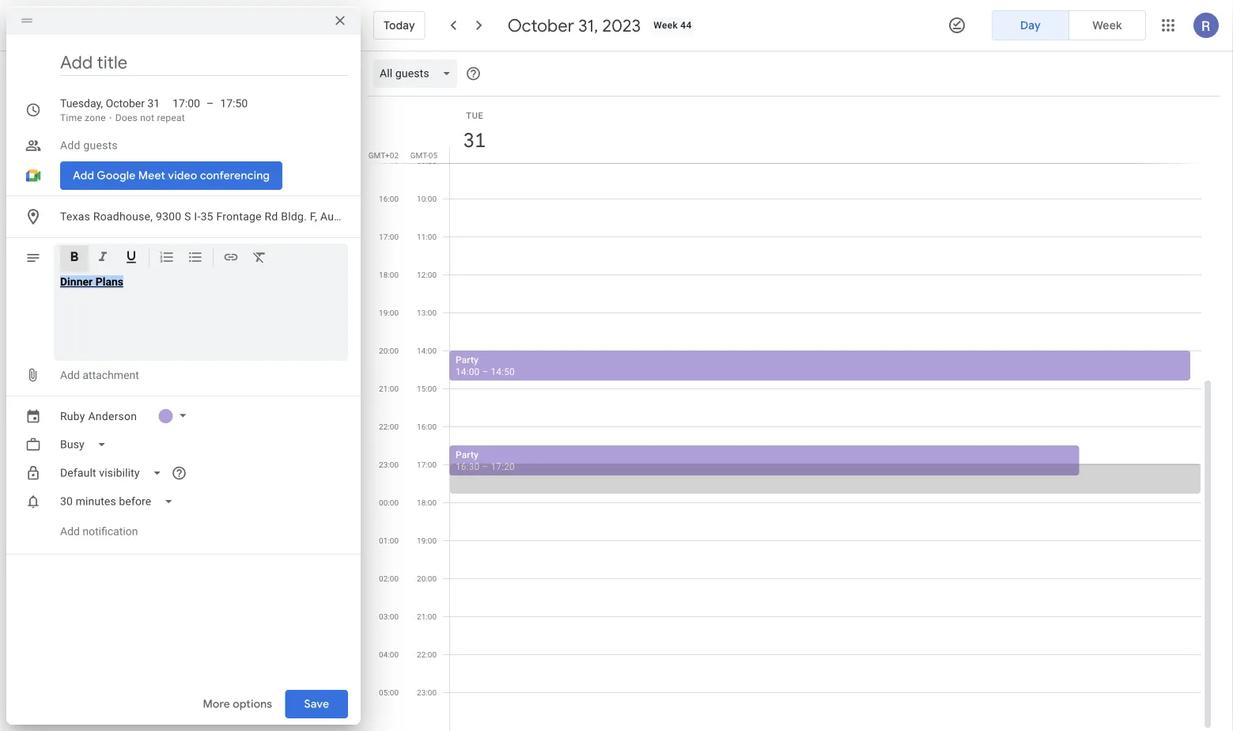 Task type: vqa. For each thing, say whether or not it's contained in the screenshot.
16 column header
no



Task type: describe. For each thing, give the bounding box(es) containing it.
time
[[60, 112, 82, 123]]

05:00
[[379, 688, 399, 697]]

dinner
[[60, 275, 93, 289]]

tue
[[466, 110, 484, 120]]

gmt+02
[[369, 150, 399, 160]]

1 horizontal spatial 19:00
[[417, 536, 437, 545]]

11:00
[[417, 232, 437, 241]]

31,
[[579, 14, 599, 36]]

plans
[[95, 275, 123, 289]]

week for week 44
[[654, 20, 678, 31]]

add notification
[[60, 525, 138, 538]]

tuesday, october 31 element
[[457, 122, 493, 158]]

party 14:00 – 14:50
[[456, 354, 515, 377]]

1 vertical spatial 22:00
[[417, 650, 437, 659]]

does not repeat
[[115, 112, 185, 123]]

option group containing day
[[993, 10, 1147, 40]]

1 horizontal spatial 15:00
[[417, 384, 437, 393]]

formatting options toolbar
[[54, 244, 348, 277]]

add for add guests
[[60, 139, 80, 152]]

not
[[140, 112, 155, 123]]

14:50
[[491, 366, 515, 377]]

guests
[[83, 139, 118, 152]]

– for party 16:30 – 17:20
[[482, 461, 489, 472]]

12:00
[[417, 270, 437, 279]]

0 horizontal spatial 21:00
[[379, 384, 399, 393]]

attachment
[[83, 369, 139, 382]]

Day radio
[[993, 10, 1070, 40]]

italic image
[[95, 249, 111, 268]]

0 vertical spatial 19:00
[[379, 308, 399, 317]]

2 vertical spatial 17:00
[[417, 460, 437, 469]]

1 vertical spatial 20:00
[[417, 574, 437, 583]]

bldg.
[[281, 210, 307, 223]]

rd
[[265, 210, 278, 223]]

usa
[[412, 210, 434, 223]]

austin,
[[320, 210, 355, 223]]

add for add notification
[[60, 525, 80, 538]]

texas
[[60, 210, 90, 223]]

0 horizontal spatial 14:00
[[417, 346, 437, 355]]

repeat
[[157, 112, 185, 123]]

dinner plans
[[60, 275, 123, 289]]

17:50
[[220, 97, 248, 110]]

texas roadhouse, 9300 s i-35 frontage rd bldg. f, austin, tx 78748, usa
[[60, 210, 434, 223]]

2023
[[603, 14, 641, 36]]

01:00
[[379, 536, 399, 545]]

Add title text field
[[60, 51, 348, 74]]

to element
[[207, 96, 214, 112]]

0 vertical spatial 31
[[148, 97, 160, 110]]

october 31, 2023
[[508, 14, 641, 36]]

numbered list image
[[159, 249, 175, 268]]

gmt-
[[411, 150, 429, 160]]

roadhouse,
[[93, 210, 153, 223]]

0 horizontal spatial 20:00
[[379, 346, 399, 355]]

insert link image
[[223, 249, 239, 268]]

17:00 – 17:50
[[173, 97, 248, 110]]

1 vertical spatial 23:00
[[417, 688, 437, 697]]

add attachment button
[[54, 361, 145, 389]]

zone
[[85, 112, 106, 123]]

0 vertical spatial october
[[508, 14, 575, 36]]

underline image
[[123, 249, 139, 268]]

party for party 16:30 – 17:20
[[456, 449, 479, 460]]

05
[[429, 150, 438, 160]]



Task type: locate. For each thing, give the bounding box(es) containing it.
0 vertical spatial 21:00
[[379, 384, 399, 393]]

1 horizontal spatial october
[[508, 14, 575, 36]]

44
[[681, 20, 692, 31]]

16:00
[[379, 194, 399, 203], [417, 422, 437, 431]]

0 vertical spatial 20:00
[[379, 346, 399, 355]]

14:00 inside party 14:00 – 14:50
[[456, 366, 480, 377]]

31 grid
[[367, 97, 1215, 731]]

1 horizontal spatial 22:00
[[417, 650, 437, 659]]

ruby anderson
[[60, 410, 137, 423]]

october up "does"
[[106, 97, 145, 110]]

0 horizontal spatial 15:00
[[379, 156, 399, 165]]

0 vertical spatial 18:00
[[379, 270, 399, 279]]

02:00
[[379, 574, 399, 583]]

14:00
[[417, 346, 437, 355], [456, 366, 480, 377]]

16:30
[[456, 461, 480, 472]]

21:00
[[379, 384, 399, 393], [417, 612, 437, 621]]

– for party 14:00 – 14:50
[[482, 366, 489, 377]]

18:00 left 12:00
[[379, 270, 399, 279]]

0 vertical spatial –
[[207, 97, 214, 110]]

– left 17:20 on the left bottom of page
[[482, 461, 489, 472]]

17:20
[[491, 461, 515, 472]]

17:00 up repeat on the left of the page
[[173, 97, 200, 110]]

1 vertical spatial october
[[106, 97, 145, 110]]

remove formatting image
[[252, 249, 268, 268]]

– inside party 14:00 – 14:50
[[482, 366, 489, 377]]

notification
[[83, 525, 138, 538]]

s
[[185, 210, 191, 223]]

add down the time
[[60, 139, 80, 152]]

2 party from the top
[[456, 449, 479, 460]]

1 vertical spatial 17:00
[[379, 232, 399, 241]]

0 vertical spatial 14:00
[[417, 346, 437, 355]]

f,
[[310, 210, 318, 223]]

31 down tue
[[463, 127, 485, 153]]

bulleted list image
[[188, 249, 203, 268]]

texas roadhouse, 9300 s i-35 frontage rd bldg. f, austin, tx 78748, usa button
[[54, 203, 434, 231]]

does
[[115, 112, 138, 123]]

tuesday, october 31
[[60, 97, 160, 110]]

15:00 left gmt- at left top
[[379, 156, 399, 165]]

add guests
[[60, 139, 118, 152]]

17:00 left 16:30
[[417, 460, 437, 469]]

23:00
[[379, 460, 399, 469], [417, 688, 437, 697]]

party inside party 16:30 – 17:20
[[456, 449, 479, 460]]

add inside button
[[60, 369, 80, 382]]

tue 31
[[463, 110, 485, 153]]

ruby
[[60, 410, 85, 423]]

1 horizontal spatial 21:00
[[417, 612, 437, 621]]

0 horizontal spatial 18:00
[[379, 270, 399, 279]]

19:00 right 01:00
[[417, 536, 437, 545]]

1 horizontal spatial week
[[1093, 18, 1123, 32]]

2 horizontal spatial 17:00
[[417, 460, 437, 469]]

today
[[384, 18, 415, 32]]

22:00 up 00:00
[[379, 422, 399, 431]]

1 vertical spatial 21:00
[[417, 612, 437, 621]]

31
[[148, 97, 160, 110], [463, 127, 485, 153]]

week 44
[[654, 20, 692, 31]]

0 horizontal spatial 16:00
[[379, 194, 399, 203]]

14:00 down "13:00"
[[417, 346, 437, 355]]

1 vertical spatial add
[[60, 369, 80, 382]]

31 up does not repeat on the top of page
[[148, 97, 160, 110]]

1 party from the top
[[456, 354, 479, 365]]

1 horizontal spatial 31
[[463, 127, 485, 153]]

19:00
[[379, 308, 399, 317], [417, 536, 437, 545]]

i-
[[194, 210, 201, 223]]

–
[[207, 97, 214, 110], [482, 366, 489, 377], [482, 461, 489, 472]]

20:00
[[379, 346, 399, 355], [417, 574, 437, 583]]

bold image
[[66, 249, 82, 268]]

Description text field
[[60, 275, 342, 355]]

18:00
[[379, 270, 399, 279], [417, 498, 437, 507]]

1 horizontal spatial 16:00
[[417, 422, 437, 431]]

1 vertical spatial 15:00
[[417, 384, 437, 393]]

1 vertical spatial 31
[[463, 127, 485, 153]]

week
[[1093, 18, 1123, 32], [654, 20, 678, 31]]

week right day radio
[[1093, 18, 1123, 32]]

1 add from the top
[[60, 139, 80, 152]]

03:00
[[379, 612, 399, 621]]

04:00
[[379, 650, 399, 659]]

today button
[[374, 6, 426, 44]]

party for party 14:00 – 14:50
[[456, 354, 479, 365]]

tx
[[358, 210, 372, 223]]

00:00
[[379, 498, 399, 507]]

0 vertical spatial party
[[456, 354, 479, 365]]

add notification button
[[54, 513, 144, 551]]

tuesday,
[[60, 97, 103, 110]]

13:00
[[417, 308, 437, 317]]

15:00
[[379, 156, 399, 165], [417, 384, 437, 393]]

option group
[[993, 10, 1147, 40]]

0 horizontal spatial october
[[106, 97, 145, 110]]

23:00 right 05:00
[[417, 688, 437, 697]]

0 vertical spatial 17:00
[[173, 97, 200, 110]]

17:00 down 78748,
[[379, 232, 399, 241]]

1 vertical spatial party
[[456, 449, 479, 460]]

add attachment
[[60, 369, 139, 382]]

31 inside the "31" "column header"
[[463, 127, 485, 153]]

week left 44
[[654, 20, 678, 31]]

1 vertical spatial 18:00
[[417, 498, 437, 507]]

2 add from the top
[[60, 369, 80, 382]]

0 vertical spatial add
[[60, 139, 80, 152]]

10:00
[[417, 194, 437, 203]]

add inside add guests dropdown button
[[60, 139, 80, 152]]

18:00 right 00:00
[[417, 498, 437, 507]]

22:00
[[379, 422, 399, 431], [417, 650, 437, 659]]

week inside radio
[[1093, 18, 1123, 32]]

2 vertical spatial add
[[60, 525, 80, 538]]

1 vertical spatial 19:00
[[417, 536, 437, 545]]

1 horizontal spatial 23:00
[[417, 688, 437, 697]]

party 16:30 – 17:20
[[456, 449, 515, 472]]

1 vertical spatial –
[[482, 366, 489, 377]]

0 horizontal spatial 23:00
[[379, 460, 399, 469]]

party inside party 14:00 – 14:50
[[456, 354, 479, 365]]

3 add from the top
[[60, 525, 80, 538]]

add for add attachment
[[60, 369, 80, 382]]

14:00 left "14:50"
[[456, 366, 480, 377]]

0 vertical spatial 16:00
[[379, 194, 399, 203]]

78748,
[[375, 210, 410, 223]]

october
[[508, 14, 575, 36], [106, 97, 145, 110]]

23:00 up 00:00
[[379, 460, 399, 469]]

time zone
[[60, 112, 106, 123]]

– left "14:50"
[[482, 366, 489, 377]]

22:00 right 04:00
[[417, 650, 437, 659]]

week for week
[[1093, 18, 1123, 32]]

Week radio
[[1069, 10, 1147, 40]]

31 column header
[[450, 97, 1202, 163]]

1 horizontal spatial 17:00
[[379, 232, 399, 241]]

1 horizontal spatial 20:00
[[417, 574, 437, 583]]

09:00
[[417, 156, 437, 165]]

frontage
[[216, 210, 262, 223]]

0 horizontal spatial 31
[[148, 97, 160, 110]]

october left 31,
[[508, 14, 575, 36]]

0 vertical spatial 15:00
[[379, 156, 399, 165]]

1 vertical spatial 14:00
[[456, 366, 480, 377]]

add left the attachment
[[60, 369, 80, 382]]

19:00 left "13:00"
[[379, 308, 399, 317]]

35
[[201, 210, 214, 223]]

add left "notification"
[[60, 525, 80, 538]]

0 horizontal spatial 19:00
[[379, 308, 399, 317]]

None field
[[374, 59, 464, 88], [54, 431, 119, 459], [54, 459, 175, 488], [54, 488, 186, 516], [374, 59, 464, 88], [54, 431, 119, 459], [54, 459, 175, 488], [54, 488, 186, 516]]

1 horizontal spatial 14:00
[[456, 366, 480, 377]]

– left 17:50
[[207, 97, 214, 110]]

0 vertical spatial 22:00
[[379, 422, 399, 431]]

add inside add notification button
[[60, 525, 80, 538]]

1 vertical spatial 16:00
[[417, 422, 437, 431]]

gmt-05
[[411, 150, 438, 160]]

party
[[456, 354, 479, 365], [456, 449, 479, 460]]

add
[[60, 139, 80, 152], [60, 369, 80, 382], [60, 525, 80, 538]]

anderson
[[88, 410, 137, 423]]

day
[[1021, 18, 1042, 32]]

0 horizontal spatial 17:00
[[173, 97, 200, 110]]

17:00
[[173, 97, 200, 110], [379, 232, 399, 241], [417, 460, 437, 469]]

15:00 down "13:00"
[[417, 384, 437, 393]]

2 vertical spatial –
[[482, 461, 489, 472]]

0 horizontal spatial 22:00
[[379, 422, 399, 431]]

1 horizontal spatial 18:00
[[417, 498, 437, 507]]

0 horizontal spatial week
[[654, 20, 678, 31]]

0 vertical spatial 23:00
[[379, 460, 399, 469]]

– inside party 16:30 – 17:20
[[482, 461, 489, 472]]

9300
[[156, 210, 182, 223]]

add guests button
[[54, 131, 348, 160]]



